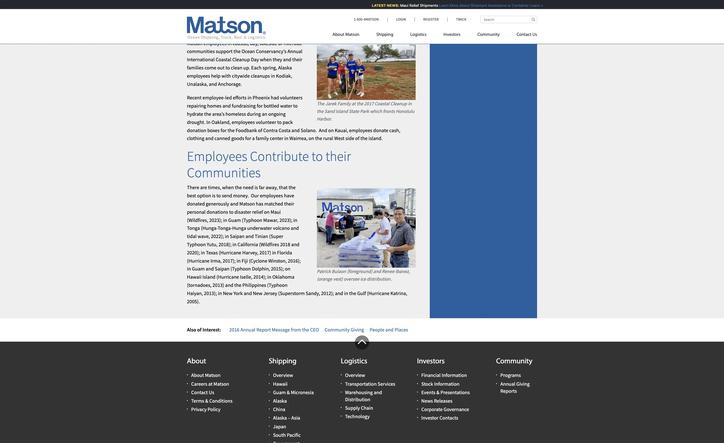Task type: locate. For each thing, give the bounding box(es) containing it.
or right 'lakeside'
[[278, 40, 283, 47]]

their
[[292, 56, 302, 63], [326, 148, 351, 165], [284, 201, 294, 207]]

1 horizontal spatial shipping
[[376, 32, 393, 37]]

philippines
[[242, 282, 266, 288]]

1 vertical spatial annual
[[240, 327, 255, 333]]

and up california
[[246, 233, 254, 240]]

harbor.
[[317, 116, 332, 122]]

alaska up kodiak,
[[278, 64, 292, 71]]

1 vertical spatial us
[[209, 389, 214, 396]]

irma,
[[211, 257, 222, 264]]

employees up side
[[349, 127, 372, 133]]

1 vertical spatial alaska
[[273, 398, 287, 404]]

0 horizontal spatial or
[[278, 40, 283, 47]]

annual inside programs annual giving reports
[[500, 381, 515, 387]]

blue matson logo with ocean, shipping, truck, rail and logistics written beneath it. image
[[187, 17, 266, 40]]

0 vertical spatial or
[[504, 3, 507, 8]]

us up terms & conditions link
[[209, 389, 214, 396]]

(hunga-
[[201, 225, 218, 231]]

0 horizontal spatial is
[[212, 192, 215, 199]]

is down times,
[[212, 192, 215, 199]]

top menu navigation
[[333, 30, 537, 41]]

walk
[[215, 18, 226, 25]]

overview inside overview hawaii guam & micronesia alaska china alaska – asia japan south pacific
[[273, 372, 293, 379]]

and right 2018
[[291, 241, 299, 248]]

0 horizontal spatial coastal
[[216, 56, 231, 63]]

contribute
[[250, 148, 309, 165]]

1 vertical spatial heart
[[215, 2, 227, 8]]

the down walks;
[[252, 10, 259, 16]]

1 vertical spatial investors
[[417, 358, 445, 365]]

track link
[[447, 17, 467, 22]]

logistics
[[410, 32, 427, 37], [341, 358, 367, 365]]

contact down the careers on the left bottom of the page
[[191, 389, 208, 396]]

contact us link down search image
[[508, 30, 537, 41]]

(typhoon down relief
[[242, 217, 262, 223]]

state
[[349, 108, 359, 114]]

2 horizontal spatial annual
[[500, 381, 515, 387]]

patrick
[[317, 268, 331, 275]]

0 horizontal spatial when
[[222, 184, 234, 191]]

0 vertical spatial heart
[[266, 0, 277, 0]]

donate
[[373, 127, 388, 133]]

0 horizontal spatial 2023);
[[209, 217, 222, 223]]

0 vertical spatial giving
[[351, 327, 364, 333]]

federation
[[187, 26, 210, 33]]

to right out
[[226, 64, 230, 71]]

shipping inside footer
[[269, 358, 297, 365]]

0 vertical spatial cleanup
[[232, 56, 250, 63]]

1 horizontal spatial at
[[352, 100, 356, 107]]

of right side
[[355, 135, 360, 142]]

recent
[[187, 94, 202, 101]]

us down search image
[[532, 32, 537, 37]]

alaska
[[278, 64, 292, 71], [273, 398, 287, 404], [273, 415, 287, 421]]

saipan down hunga
[[230, 233, 245, 240]]

–
[[288, 415, 290, 421]]

employees up unalaska,
[[187, 73, 210, 79]]

relief
[[406, 3, 415, 8]]

0 vertical spatial at
[[352, 100, 356, 107]]

and right they
[[283, 56, 291, 63]]

the left ceo
[[302, 327, 309, 333]]

2012);
[[321, 290, 334, 296]]

guam
[[228, 217, 241, 223], [192, 266, 205, 272], [273, 389, 286, 396]]

guam up alaska link
[[273, 389, 286, 396]]

(typhoon
[[242, 217, 262, 223], [231, 266, 251, 272], [267, 282, 288, 288]]

annual for 2016 annual report message from the ceo
[[240, 327, 255, 333]]

shipping down campaign at the right top
[[376, 32, 393, 37]]

coastal inside matson employees in coastal, bay, lakeside or riverside communities support the ocean conservancy's annual international coastal cleanup day when they and their families come out to clean up. each spring, alaska employees help with citywide cleanups in kodiak, unalaska, and anchorage.
[[216, 56, 231, 63]]

new left york
[[223, 290, 232, 296]]

matson inside top menu navigation
[[345, 32, 359, 37]]

1 vertical spatial foodbank
[[236, 127, 257, 133]]

information up events & presentations link
[[434, 381, 459, 387]]

1 horizontal spatial when
[[260, 56, 272, 63]]

waimea,
[[289, 135, 308, 142]]

investors inside top menu navigation
[[444, 32, 461, 37]]

community link
[[469, 30, 508, 41]]

community inside "link"
[[477, 32, 500, 37]]

coastal up which
[[375, 100, 389, 107]]

1 horizontal spatial is
[[255, 184, 258, 191]]

1 vertical spatial about matson link
[[191, 372, 221, 379]]

in up tonga-
[[223, 217, 227, 223]]

0 horizontal spatial shipping
[[269, 358, 297, 365]]

>
[[537, 3, 539, 8]]

there
[[187, 184, 199, 191]]

1 horizontal spatial new
[[253, 290, 262, 296]]

0 vertical spatial logistics
[[410, 32, 427, 37]]

their down riverside
[[292, 56, 302, 63]]

about inside top menu navigation
[[333, 32, 344, 37]]

walks;
[[247, 2, 261, 8]]

0 vertical spatial shipping
[[376, 32, 393, 37]]

0 horizontal spatial annual
[[240, 327, 255, 333]]

1 vertical spatial shipping
[[269, 358, 297, 365]]

island up 2013)
[[203, 274, 215, 280]]

giving down programs link
[[516, 381, 530, 387]]

1 horizontal spatial island
[[336, 108, 348, 114]]

in right 2018);
[[232, 241, 237, 248]]

darkness
[[284, 26, 304, 33]]

about inside about matson careers at matson contact us terms & conditions privacy policy
[[191, 372, 204, 379]]

at inside about matson careers at matson contact us terms & conditions privacy policy
[[208, 381, 213, 387]]

1 horizontal spatial hawaii
[[273, 381, 288, 387]]

2 vertical spatial hawaii
[[273, 381, 288, 387]]

at up state
[[352, 100, 356, 107]]

(hurricane
[[219, 249, 241, 256], [187, 257, 209, 264], [216, 274, 239, 280], [367, 290, 389, 296]]

0 vertical spatial guam
[[228, 217, 241, 223]]

coastal
[[216, 56, 231, 63], [375, 100, 389, 107]]

at for family
[[352, 100, 356, 107]]

0 vertical spatial contact
[[517, 32, 532, 37]]

annual right 2016 at the bottom of page
[[240, 327, 255, 333]]

2016 annual report message from the ceo
[[229, 327, 319, 333]]

island down family
[[336, 108, 348, 114]]

best
[[187, 192, 196, 199]]

None search field
[[481, 16, 537, 23]]

1 vertical spatial cleanup
[[390, 100, 407, 107]]

financial information link
[[421, 372, 467, 379]]

contact inside top menu navigation
[[517, 32, 532, 37]]

investors
[[444, 32, 461, 37], [417, 358, 445, 365]]

matson up communities
[[187, 40, 202, 47]]

(hurricane down 2020);
[[187, 257, 209, 264]]

more
[[446, 3, 455, 8]]

overview link up hawaii link in the left of the page
[[273, 372, 293, 379]]

on right the waimea,
[[309, 135, 314, 142]]

of inside 'popular events include the american heart association's heart & stroke walks; the american cancer society's relay for life; the american diabetes association's walk to stop diabetes; and the american federation for suicide prevention's out of the darkness walk.'
[[271, 26, 275, 33]]

0 horizontal spatial guam
[[192, 266, 205, 272]]

matson volunteers wearing blue matson hats and yellow nourish ohana t-shirts pose for a group picture. image
[[317, 0, 416, 17]]

or inside matson employees in coastal, bay, lakeside or riverside communities support the ocean conservancy's annual international coastal cleanup day when they and their families come out to clean up. each spring, alaska employees help with citywide cleanups in kodiak, unalaska, and anchorage.
[[278, 40, 283, 47]]

investors up financial
[[417, 358, 445, 365]]

to left pack
[[277, 119, 282, 125]]

1 vertical spatial at
[[208, 381, 213, 387]]

1 horizontal spatial 2023);
[[279, 217, 292, 223]]

0 horizontal spatial new
[[223, 290, 232, 296]]

foodbank inside recent employee-led efforts in phoenix had volunteers repairing homes and fundraising for bottled water to hydrate the area's homeless during an ongoing drought. in oakland, employees volunteer to pack donation boxes for the foodbank of contra costa and solano.  and on kauai, employees donate cash, clothing and canned goods for a family center in waimea, on the rural west side of the island.
[[236, 127, 257, 133]]

citywide
[[232, 73, 250, 79]]

0 horizontal spatial about matson link
[[191, 372, 221, 379]]

2 vertical spatial annual
[[500, 381, 515, 387]]

shipping up hawaii link in the left of the page
[[269, 358, 297, 365]]

0 horizontal spatial logistics
[[341, 358, 367, 365]]

2014);
[[253, 274, 266, 280]]

employees down "away,"
[[260, 192, 283, 199]]

overview for hawaii
[[273, 372, 293, 379]]

harvey,
[[242, 249, 258, 256]]

section
[[423, 0, 544, 318]]

on up mawar,
[[264, 209, 270, 215]]

1 vertical spatial when
[[222, 184, 234, 191]]

1 horizontal spatial overview
[[345, 372, 365, 379]]

overview link for logistics
[[345, 372, 365, 379]]

1 horizontal spatial guam
[[228, 217, 241, 223]]

footer
[[0, 336, 724, 443]]

giving up backtop image
[[351, 327, 364, 333]]

island inside there are times, when the need is far away, that the best option is to send money.  our employees have donated generously and matson has matched their personal donations to disaster relief on maui (wildfires, 2023); in guam (typhoon mawar, 2023); in tonga (hunga-tonga-hunga underwater volcano and tidal wave, 2022); in saipan and tinian (super typhoon yutu, 2018); in california (wildfires 2018 and 2020); in texas (hurricane harvey, 2017) in florida (hurricane irma, 2017); in fiji (cyclone winston, 2016); in guam and saipan (typhoon dolphin, 2015); on hawaii island (hurricane iselle, 2014); in oklahoma (tornadoes, 2013) and the philippines (typhoon haiyan, 2013); in new york and new jersey (superstorm sandy, 2012); and in the gulf (hurricane katrina, 2005).
[[203, 274, 215, 280]]

community right ceo
[[325, 327, 350, 333]]

community
[[477, 32, 500, 37], [325, 327, 350, 333], [496, 358, 532, 365]]

conditions
[[209, 398, 232, 404]]

1 horizontal spatial contact
[[517, 32, 532, 37]]

0 vertical spatial investors
[[444, 32, 461, 37]]

2018);
[[219, 241, 231, 248]]

0 horizontal spatial contact us link
[[191, 389, 214, 396]]

1 vertical spatial hawaii
[[187, 274, 201, 280]]

in right mawar,
[[293, 217, 297, 223]]

stroke
[[232, 2, 246, 8]]

the left gulf
[[349, 290, 356, 296]]

to left stop
[[227, 18, 231, 25]]

people and places link
[[370, 327, 408, 333]]

1 vertical spatial or
[[278, 40, 283, 47]]

overview inside the overview transportation services warehousing and distribution supply chain technology
[[345, 372, 365, 379]]

when up spring,
[[260, 56, 272, 63]]

2016);
[[288, 257, 301, 264]]

1 vertical spatial information
[[434, 381, 459, 387]]

their inside there are times, when the need is far away, that the best option is to send money.  our employees have donated generously and matson has matched their personal donations to disaster relief on maui (wildfires, 2023); in guam (typhoon mawar, 2023); in tonga (hunga-tonga-hunga underwater volcano and tidal wave, 2022); in saipan and tinian (super typhoon yutu, 2018); in california (wildfires 2018 and 2020); in texas (hurricane harvey, 2017) in florida (hurricane irma, 2017); in fiji (cyclone winston, 2016); in guam and saipan (typhoon dolphin, 2015); on hawaii island (hurricane iselle, 2014); in oklahoma (tornadoes, 2013) and the philippines (typhoon haiyan, 2013); in new york and new jersey (superstorm sandy, 2012); and in the gulf (hurricane katrina, 2005).
[[284, 201, 294, 207]]

1 horizontal spatial foodbank
[[332, 18, 352, 24]]

us inside top menu navigation
[[532, 32, 537, 37]]

guam & micronesia link
[[273, 389, 314, 396]]

1 horizontal spatial saipan
[[230, 233, 245, 240]]

0 vertical spatial maui
[[396, 3, 405, 8]]

1 horizontal spatial logistics
[[410, 32, 427, 37]]

times,
[[208, 184, 221, 191]]

at for careers
[[208, 381, 213, 387]]

1 horizontal spatial giving
[[516, 381, 530, 387]]

1 horizontal spatial overview link
[[345, 372, 365, 379]]

2 horizontal spatial hawaii
[[317, 18, 331, 24]]

0 vertical spatial hawaii
[[317, 18, 331, 24]]

american up diabetes
[[270, 2, 290, 8]]

fundraising
[[232, 103, 256, 109]]

1 overview link from the left
[[273, 372, 293, 379]]

2 vertical spatial their
[[284, 201, 294, 207]]

0 horizontal spatial maui
[[271, 209, 281, 215]]

california
[[238, 241, 258, 248]]

contact inside about matson careers at matson contact us terms & conditions privacy policy
[[191, 389, 208, 396]]

0 horizontal spatial heart
[[215, 2, 227, 8]]

0 vertical spatial saipan
[[230, 233, 245, 240]]

is left far
[[255, 184, 258, 191]]

Search search field
[[481, 16, 537, 23]]

overview for transportation
[[345, 372, 365, 379]]

0 vertical spatial annual
[[287, 48, 302, 55]]

or left container
[[504, 3, 507, 8]]

employees
[[187, 148, 247, 165]]

send
[[222, 192, 232, 199]]

saipan down "irma,"
[[215, 266, 230, 272]]

0 vertical spatial alaska
[[278, 64, 292, 71]]

programs link
[[500, 372, 521, 379]]

or
[[504, 3, 507, 8], [278, 40, 283, 47]]

on up oklahoma at left bottom
[[285, 266, 290, 272]]

1 association's from the top
[[187, 2, 214, 8]]

american
[[245, 0, 265, 0], [270, 2, 290, 8], [260, 10, 280, 16], [281, 18, 301, 25]]

0 horizontal spatial contact
[[191, 389, 208, 396]]

the down coastal,
[[234, 48, 241, 55]]

matson employees move bags of ice from a pallet into ice chests with matson reefer and containers in the background. image
[[317, 188, 416, 268]]

& down hawaii link in the left of the page
[[287, 389, 290, 396]]

(typhoon down the fiji
[[231, 266, 251, 272]]

bay,
[[250, 40, 259, 47]]

1 vertical spatial contact
[[191, 389, 208, 396]]

of right out
[[271, 26, 275, 33]]

about matson link down the hawaii foodbank annual campaign
[[333, 30, 368, 41]]

at inside the jarek family at the 2017 coastal cleanup in the sand island state park which fronts honolulu harbor.
[[352, 100, 356, 107]]

1 horizontal spatial us
[[532, 32, 537, 37]]

tonga
[[187, 225, 200, 231]]

0 horizontal spatial overview
[[273, 372, 293, 379]]

shipping
[[376, 32, 393, 37], [269, 358, 297, 365]]

day
[[251, 56, 259, 63]]

riverside
[[284, 40, 302, 47]]

underwater
[[247, 225, 272, 231]]

0 horizontal spatial at
[[208, 381, 213, 387]]

1 overview from the left
[[273, 372, 293, 379]]

2 association's from the top
[[187, 18, 214, 25]]

in down oversee
[[344, 290, 348, 296]]

out
[[262, 26, 270, 33]]

for
[[235, 10, 241, 16], [211, 26, 217, 33], [257, 103, 263, 109], [221, 127, 227, 133], [245, 135, 251, 142]]

2 overview from the left
[[345, 372, 365, 379]]

1 vertical spatial maui
[[271, 209, 281, 215]]

2 vertical spatial guam
[[273, 389, 286, 396]]

1 vertical spatial their
[[326, 148, 351, 165]]

association's up federation
[[187, 18, 214, 25]]

1 vertical spatial community
[[325, 327, 350, 333]]

and right volcano
[[291, 225, 299, 231]]

micronesia
[[291, 389, 314, 396]]

kodiak,
[[276, 73, 292, 79]]

0 horizontal spatial foodbank
[[236, 127, 257, 133]]

2005).
[[187, 298, 200, 305]]

and right 2012);
[[335, 290, 343, 296]]

privacy
[[191, 406, 207, 413]]

0 horizontal spatial cleanup
[[232, 56, 250, 63]]

1 horizontal spatial coastal
[[375, 100, 389, 107]]

lakeside
[[260, 40, 277, 47]]

1 horizontal spatial maui
[[396, 3, 405, 8]]

in down 2013)
[[218, 290, 222, 296]]

0 vertical spatial us
[[532, 32, 537, 37]]

giving
[[351, 327, 364, 333], [516, 381, 530, 387]]

foodbank up a
[[236, 127, 257, 133]]

donations
[[207, 209, 228, 215]]

about matson link
[[333, 30, 368, 41], [191, 372, 221, 379]]

homeless
[[226, 111, 246, 117]]

2 horizontal spatial guam
[[273, 389, 286, 396]]

0 vertical spatial coastal
[[216, 56, 231, 63]]

logistics down backtop image
[[341, 358, 367, 365]]

gulf
[[357, 290, 366, 296]]

in left the fiji
[[237, 257, 241, 264]]

to inside "employees contribute to their communities"
[[312, 148, 323, 165]]

1 vertical spatial giving
[[516, 381, 530, 387]]

foodbank left 1-
[[332, 18, 352, 24]]

0 vertical spatial contact us link
[[508, 30, 537, 41]]

0 vertical spatial community
[[477, 32, 500, 37]]

community inside footer
[[496, 358, 532, 365]]

canned
[[215, 135, 230, 142]]

oakland,
[[212, 119, 231, 125]]

and up out
[[264, 18, 272, 25]]

corporate
[[421, 406, 443, 413]]

(foreground)
[[347, 268, 372, 275]]

clothing
[[187, 135, 204, 142]]

in up 2018);
[[225, 233, 229, 240]]

japan
[[273, 423, 286, 430]]

0 vertical spatial association's
[[187, 2, 214, 8]]

there are times, when the need is far away, that the best option is to send money.  our employees have donated generously and matson has matched their personal donations to disaster relief on maui (wildfires, 2023); in guam (typhoon mawar, 2023); in tonga (hunga-tonga-hunga underwater volcano and tidal wave, 2022); in saipan and tinian (super typhoon yutu, 2018); in california (wildfires 2018 and 2020); in texas (hurricane harvey, 2017) in florida (hurricane irma, 2017); in fiji (cyclone winston, 2016); in guam and saipan (typhoon dolphin, 2015); on hawaii island (hurricane iselle, 2014); in oklahoma (tornadoes, 2013) and the philippines (typhoon haiyan, 2013); in new york and new jersey (superstorm sandy, 2012); and in the gulf (hurricane katrina, 2005).
[[187, 184, 407, 305]]

south
[[273, 432, 286, 438]]

heart
[[266, 0, 277, 0], [215, 2, 227, 8]]

and inside the overview transportation services warehousing and distribution supply chain technology
[[374, 389, 382, 396]]

us
[[532, 32, 537, 37], [209, 389, 214, 396]]

overview
[[273, 372, 293, 379], [345, 372, 365, 379]]

2 overview link from the left
[[345, 372, 365, 379]]

2 vertical spatial (typhoon
[[267, 282, 288, 288]]

logistics down 'register' link
[[410, 32, 427, 37]]

2023); down donations
[[209, 217, 222, 223]]

1 vertical spatial association's
[[187, 18, 214, 25]]

1 vertical spatial contact us link
[[191, 389, 214, 396]]

shipments
[[416, 3, 434, 8]]

katrina,
[[390, 290, 407, 296]]

matson up the disaster
[[239, 201, 255, 207]]

0 horizontal spatial island
[[203, 274, 215, 280]]

overview up transportation
[[345, 372, 365, 379]]

guam inside overview hawaii guam & micronesia alaska china alaska – asia japan south pacific
[[273, 389, 286, 396]]

1 vertical spatial logistics
[[341, 358, 367, 365]]

2 2023); from the left
[[279, 217, 292, 223]]

and right 2013)
[[225, 282, 233, 288]]

people
[[370, 327, 384, 333]]

0 vertical spatial about matson link
[[333, 30, 368, 41]]

and down send
[[230, 201, 238, 207]]

about matson link for the shipping link
[[333, 30, 368, 41]]

alaska up 'china' link
[[273, 398, 287, 404]]

2017);
[[223, 257, 236, 264]]

logistics inside top menu navigation
[[410, 32, 427, 37]]

1 horizontal spatial about matson link
[[333, 30, 368, 41]]

1 2023); from the left
[[209, 217, 222, 223]]

1 horizontal spatial annual
[[287, 48, 302, 55]]



Task type: vqa. For each thing, say whether or not it's contained in the screenshot.
the bottom Kodiak
no



Task type: describe. For each thing, give the bounding box(es) containing it.
transportation services link
[[345, 381, 395, 387]]

2013)
[[213, 282, 224, 288]]

and inside patrick bulaon (foreground) and renee ibanez, (orange vest) oversee ice distribution.
[[373, 268, 381, 275]]

to down volunteers
[[293, 103, 298, 109]]

1-800-4matson link
[[354, 17, 387, 22]]

search image
[[532, 18, 535, 21]]

2 new from the left
[[253, 290, 262, 296]]

1 vertical spatial (typhoon
[[231, 266, 251, 272]]

the down and
[[315, 135, 322, 142]]

fronts
[[383, 108, 395, 114]]

about matson link for careers at matson link
[[191, 372, 221, 379]]

investors link
[[435, 30, 469, 41]]

in up "winston,"
[[272, 249, 276, 256]]

and
[[319, 127, 327, 133]]

assistance
[[484, 3, 503, 8]]

logistics inside footer
[[341, 358, 367, 365]]

cleanup inside matson employees in coastal, bay, lakeside or riverside communities support the ocean conservancy's annual international coastal cleanup day when they and their families come out to clean up. each spring, alaska employees help with citywide cleanups in kodiak, unalaska, and anchorage.
[[232, 56, 250, 63]]

& inside 'popular events include the american heart association's heart & stroke walks; the american cancer society's relay for life; the american diabetes association's walk to stop diabetes; and the american federation for suicide prevention's out of the darkness walk.'
[[228, 2, 231, 8]]

vest)
[[333, 276, 343, 282]]

giving inside programs annual giving reports
[[516, 381, 530, 387]]

alaska inside matson employees in coastal, bay, lakeside or riverside communities support the ocean conservancy's annual international coastal cleanup day when they and their families come out to clean up. each spring, alaska employees help with citywide cleanups in kodiak, unalaska, and anchorage.
[[278, 64, 292, 71]]

for left a
[[245, 135, 251, 142]]

in right 2014);
[[267, 274, 271, 280]]

about for about matson careers at matson contact us terms & conditions privacy policy
[[191, 372, 204, 379]]

cash,
[[389, 127, 400, 133]]

hawaii inside there are times, when the need is far away, that the best option is to send money.  our employees have donated generously and matson has matched their personal donations to disaster relief on maui (wildfires, 2023); in guam (typhoon mawar, 2023); in tonga (hunga-tonga-hunga underwater volcano and tidal wave, 2022); in saipan and tinian (super typhoon yutu, 2018); in california (wildfires 2018 and 2020); in texas (hurricane harvey, 2017) in florida (hurricane irma, 2017); in fiji (cyclone winston, 2016); in guam and saipan (typhoon dolphin, 2015); on hawaii island (hurricane iselle, 2014); in oklahoma (tornadoes, 2013) and the philippines (typhoon haiyan, 2013); in new york and new jersey (superstorm sandy, 2012); and in the gulf (hurricane katrina, 2005).
[[187, 274, 201, 280]]

(hurricane up 2013)
[[216, 274, 239, 280]]

1 vertical spatial is
[[212, 192, 215, 199]]

hawaii inside overview hawaii guam & micronesia alaska china alaska – asia japan south pacific
[[273, 381, 288, 387]]

the up stroke
[[236, 0, 243, 0]]

the up in
[[204, 111, 211, 117]]

volunteer
[[256, 119, 276, 125]]

2017
[[364, 100, 374, 107]]

jarek
[[325, 100, 336, 107]]

2016 annual report message from the ceo link
[[229, 327, 319, 333]]

in up 'support'
[[228, 40, 232, 47]]

about for about matson
[[333, 32, 344, 37]]

2022);
[[211, 233, 224, 240]]

& inside 'financial information stock information events & presentations news releases corporate governance investor contacts'
[[436, 389, 440, 396]]

employees inside there are times, when the need is far away, that the best option is to send money.  our employees have donated generously and matson has matched their personal donations to disaster relief on maui (wildfires, 2023); in guam (typhoon mawar, 2023); in tonga (hunga-tonga-hunga underwater volcano and tidal wave, 2022); in saipan and tinian (super typhoon yutu, 2018); in california (wildfires 2018 and 2020); in texas (hurricane harvey, 2017) in florida (hurricane irma, 2017); in fiji (cyclone winston, 2016); in guam and saipan (typhoon dolphin, 2015); on hawaii island (hurricane iselle, 2014); in oklahoma (tornadoes, 2013) and the philippines (typhoon haiyan, 2013); in new york and new jersey (superstorm sandy, 2012); and in the gulf (hurricane katrina, 2005).
[[260, 192, 283, 199]]

2018
[[280, 241, 290, 248]]

matson up conditions
[[214, 381, 229, 387]]

to up generously
[[216, 192, 221, 199]]

for down walk
[[211, 26, 217, 33]]

stock
[[421, 381, 433, 387]]

shipping link
[[368, 30, 402, 41]]

1 horizontal spatial heart
[[266, 0, 277, 0]]

costa
[[279, 127, 291, 133]]

and down boxes
[[205, 135, 214, 142]]

(cyclone
[[249, 257, 267, 264]]

relief
[[252, 209, 263, 215]]

backtop image
[[355, 336, 369, 350]]

area's
[[212, 111, 225, 117]]

south pacific link
[[273, 432, 301, 438]]

ocean
[[242, 48, 255, 55]]

loans
[[526, 3, 536, 8]]

login link
[[387, 17, 415, 22]]

the up have
[[289, 184, 296, 191]]

footer containing about
[[0, 336, 724, 443]]

overview hawaii guam & micronesia alaska china alaska – asia japan south pacific
[[273, 372, 314, 438]]

away,
[[266, 184, 278, 191]]

annual for programs annual giving reports
[[500, 381, 515, 387]]

0 vertical spatial (typhoon
[[242, 217, 262, 223]]

the right out
[[276, 26, 283, 33]]

maui inside there are times, when the need is far away, that the best option is to send money.  our employees have donated generously and matson has matched their personal donations to disaster relief on maui (wildfires, 2023); in guam (typhoon mawar, 2023); in tonga (hunga-tonga-hunga underwater volcano and tidal wave, 2022); in saipan and tinian (super typhoon yutu, 2018); in california (wildfires 2018 and 2020); in texas (hurricane harvey, 2017) in florida (hurricane irma, 2017); in fiji (cyclone winston, 2016); in guam and saipan (typhoon dolphin, 2015); on hawaii island (hurricane iselle, 2014); in oklahoma (tornadoes, 2013) and the philippines (typhoon haiyan, 2013); in new york and new jersey (superstorm sandy, 2012); and in the gulf (hurricane katrina, 2005).
[[271, 209, 281, 215]]

include
[[220, 0, 235, 0]]

island inside the jarek family at the 2017 coastal cleanup in the sand island state park which fronts honolulu harbor.
[[336, 108, 348, 114]]

& inside overview hawaii guam & micronesia alaska china alaska – asia japan south pacific
[[287, 389, 290, 396]]

also of interest:
[[187, 327, 221, 333]]

in down spring,
[[271, 73, 275, 79]]

employees up 'support'
[[203, 40, 227, 47]]

american up out
[[260, 10, 280, 16]]

distribution.
[[367, 276, 392, 282]]

annual inside matson employees in coastal, bay, lakeside or riverside communities support the ocean conservancy's annual international coastal cleanup day when they and their families come out to clean up. each spring, alaska employees help with citywide cleanups in kodiak, unalaska, and anchorage.
[[287, 48, 302, 55]]

the right walks;
[[262, 2, 269, 8]]

on right and
[[328, 127, 334, 133]]

for up stop
[[235, 10, 241, 16]]

(orange
[[317, 276, 332, 282]]

clean
[[231, 64, 242, 71]]

the up 'lakeside'
[[273, 18, 280, 25]]

1 horizontal spatial or
[[504, 3, 507, 8]]

they
[[273, 56, 282, 63]]

employees down homeless
[[232, 119, 255, 125]]

disaster
[[235, 209, 251, 215]]

overview link for shipping
[[273, 372, 293, 379]]

shipment
[[467, 3, 483, 8]]

matson up careers at matson link
[[205, 372, 221, 379]]

led
[[225, 94, 232, 101]]

to inside matson employees in coastal, bay, lakeside or riverside communities support the ocean conservancy's annual international coastal cleanup day when they and their families come out to clean up. each spring, alaska employees help with citywide cleanups in kodiak, unalaska, and anchorage.
[[226, 64, 230, 71]]

transportation
[[345, 381, 377, 387]]

spring,
[[263, 64, 277, 71]]

american down diabetes
[[281, 18, 301, 25]]

the jarek family at the 2017 coastal cleanup in the sand island state park which fronts honolulu harbor.
[[317, 100, 414, 122]]

programs annual giving reports
[[500, 372, 530, 394]]

matson inside matson employees in coastal, bay, lakeside or riverside communities support the ocean conservancy's annual international coastal cleanup day when they and their families come out to clean up. each spring, alaska employees help with citywide cleanups in kodiak, unalaska, and anchorage.
[[187, 40, 202, 47]]

matson inside there are times, when the need is far away, that the best option is to send money.  our employees have donated generously and matson has matched their personal donations to disaster relief on maui (wildfires, 2023); in guam (typhoon mawar, 2023); in tonga (hunga-tonga-hunga underwater volcano and tidal wave, 2022); in saipan and tinian (super typhoon yutu, 2018); in california (wildfires 2018 and 2020); in texas (hurricane harvey, 2017) in florida (hurricane irma, 2017); in fiji (cyclone winston, 2016); in guam and saipan (typhoon dolphin, 2015); on hawaii island (hurricane iselle, 2014); in oklahoma (tornadoes, 2013) and the philippines (typhoon haiyan, 2013); in new york and new jersey (superstorm sandy, 2012); and in the gulf (hurricane katrina, 2005).
[[239, 201, 255, 207]]

stock information link
[[421, 381, 459, 387]]

their inside matson employees in coastal, bay, lakeside or riverside communities support the ocean conservancy's annual international coastal cleanup day when they and their families come out to clean up. each spring, alaska employees help with citywide cleanups in kodiak, unalaska, and anchorage.
[[292, 56, 302, 63]]

ibanez,
[[395, 268, 410, 275]]

1 horizontal spatial contact us link
[[508, 30, 537, 41]]

(wildfires,
[[187, 217, 208, 223]]

communities
[[187, 48, 215, 55]]

in inside the jarek family at the 2017 coastal cleanup in the sand island state park which fronts honolulu harbor.
[[408, 100, 412, 107]]

when inside there are times, when the need is far away, that the best option is to send money.  our employees have donated generously and matson has matched their personal donations to disaster relief on maui (wildfires, 2023); in guam (typhoon mawar, 2023); in tonga (hunga-tonga-hunga underwater volcano and tidal wave, 2022); in saipan and tinian (super typhoon yutu, 2018); in california (wildfires 2018 and 2020); in texas (hurricane harvey, 2017) in florida (hurricane irma, 2017); in fiji (cyclone winston, 2016); in guam and saipan (typhoon dolphin, 2015); on hawaii island (hurricane iselle, 2014); in oklahoma (tornadoes, 2013) and the philippines (typhoon haiyan, 2013); in new york and new jersey (superstorm sandy, 2012); and in the gulf (hurricane katrina, 2005).
[[222, 184, 234, 191]]

and inside 'popular events include the american heart association's heart & stroke walks; the american cancer society's relay for life; the american diabetes association's walk to stop diabetes; and the american federation for suicide prevention's out of the darkness walk.'
[[264, 18, 272, 25]]

japan link
[[273, 423, 286, 430]]

investors inside footer
[[417, 358, 445, 365]]

efforts
[[233, 94, 247, 101]]

and down help
[[209, 81, 217, 87]]

(hurricane up 2017);
[[219, 249, 241, 256]]

park
[[360, 108, 369, 114]]

0 vertical spatial information
[[442, 372, 467, 379]]

1 new from the left
[[223, 290, 232, 296]]

for down phoenix in the top left of the page
[[257, 103, 263, 109]]

(superstorm
[[278, 290, 305, 296]]

0 vertical spatial is
[[255, 184, 258, 191]]

diabetes;
[[243, 18, 263, 25]]

pacific
[[287, 432, 301, 438]]

events
[[421, 389, 435, 396]]

about for about
[[187, 358, 206, 365]]

and right york
[[244, 290, 252, 296]]

asia
[[291, 415, 300, 421]]

alaska – asia link
[[273, 415, 300, 421]]

learn more about shipment assistance or container loans > link
[[435, 3, 539, 8]]

distribution
[[345, 396, 370, 403]]

china link
[[273, 406, 285, 413]]

and down the led
[[223, 103, 231, 109]]

and left 'places'
[[385, 327, 394, 333]]

to left the disaster
[[229, 209, 233, 215]]

when inside matson employees in coastal, bay, lakeside or riverside communities support the ocean conservancy's annual international coastal cleanup day when they and their families come out to clean up. each spring, alaska employees help with citywide cleanups in kodiak, unalaska, and anchorage.
[[260, 56, 272, 63]]

message
[[272, 327, 290, 333]]

and down "irma,"
[[206, 266, 214, 272]]

boxes
[[207, 127, 220, 133]]

in down 2020);
[[187, 266, 191, 272]]

tinian
[[255, 233, 268, 240]]

employee-
[[203, 94, 225, 101]]

the down the the at top left
[[317, 108, 323, 114]]

the left need
[[235, 184, 242, 191]]

in right efforts
[[248, 94, 252, 101]]

west
[[334, 135, 345, 142]]

latest
[[368, 3, 382, 8]]

1 vertical spatial saipan
[[215, 266, 230, 272]]

(hurricane down distribution.
[[367, 290, 389, 296]]

patrick bulaon (foreground) and renee ibanez, (orange vest) oversee ice distribution.
[[317, 268, 410, 282]]

hawaii foodbank annual campaign
[[317, 18, 387, 24]]

releases
[[434, 398, 452, 404]]

warehousing and distribution link
[[345, 389, 382, 403]]

contra
[[263, 127, 278, 133]]

cleanup inside the jarek family at the 2017 coastal cleanup in the sand island state park which fronts honolulu harbor.
[[390, 100, 407, 107]]

their inside "employees contribute to their communities"
[[326, 148, 351, 165]]

the up york
[[234, 282, 241, 288]]

about matson careers at matson contact us terms & conditions privacy policy
[[191, 372, 232, 413]]

texas
[[206, 249, 218, 256]]

american up walks;
[[245, 0, 265, 0]]

volunteers
[[280, 94, 303, 101]]

kauai,
[[335, 127, 348, 133]]

of right also
[[197, 327, 202, 333]]

in left texas
[[201, 249, 205, 256]]

oversee
[[344, 276, 359, 282]]

2 vertical spatial alaska
[[273, 415, 287, 421]]

2020);
[[187, 249, 200, 256]]

contacts
[[440, 415, 458, 421]]

to inside 'popular events include the american heart association's heart & stroke walks; the american cancer society's relay for life; the american diabetes association's walk to stop diabetes; and the american federation for suicide prevention's out of the darkness walk.'
[[227, 18, 231, 25]]

0 horizontal spatial giving
[[351, 327, 364, 333]]

us inside about matson careers at matson contact us terms & conditions privacy policy
[[209, 389, 214, 396]]

careers at matson link
[[191, 381, 229, 387]]

coastal inside the jarek family at the 2017 coastal cleanup in the sand island state park which fronts honolulu harbor.
[[375, 100, 389, 107]]

popular events include the american heart association's heart & stroke walks; the american cancer society's relay for life; the american diabetes association's walk to stop diabetes; and the american federation for suicide prevention's out of the darkness walk.
[[187, 0, 316, 33]]

for up canned
[[221, 127, 227, 133]]

annual giving reports link
[[500, 381, 530, 394]]

the inside matson employees in coastal, bay, lakeside or riverside communities support the ocean conservancy's annual international coastal cleanup day when they and their families come out to clean up. each spring, alaska employees help with citywide cleanups in kodiak, unalaska, and anchorage.
[[234, 48, 241, 55]]

the up goods
[[228, 127, 235, 133]]

conservancy's
[[256, 48, 286, 55]]

1 vertical spatial guam
[[192, 266, 205, 272]]

matched
[[264, 201, 283, 207]]

the up "park"
[[357, 100, 363, 107]]

& inside about matson careers at matson contact us terms & conditions privacy policy
[[205, 398, 208, 404]]

shipping inside top menu navigation
[[376, 32, 393, 37]]

investor
[[421, 415, 439, 421]]

generously
[[206, 201, 229, 207]]

and up the waimea,
[[292, 127, 300, 133]]

bulaon
[[332, 268, 346, 275]]

container
[[508, 3, 525, 8]]

typhoon
[[187, 241, 206, 248]]

the left island.
[[361, 135, 368, 142]]

of up family
[[258, 127, 262, 133]]

alaska link
[[273, 398, 287, 404]]

in down costa at the top
[[284, 135, 288, 142]]



